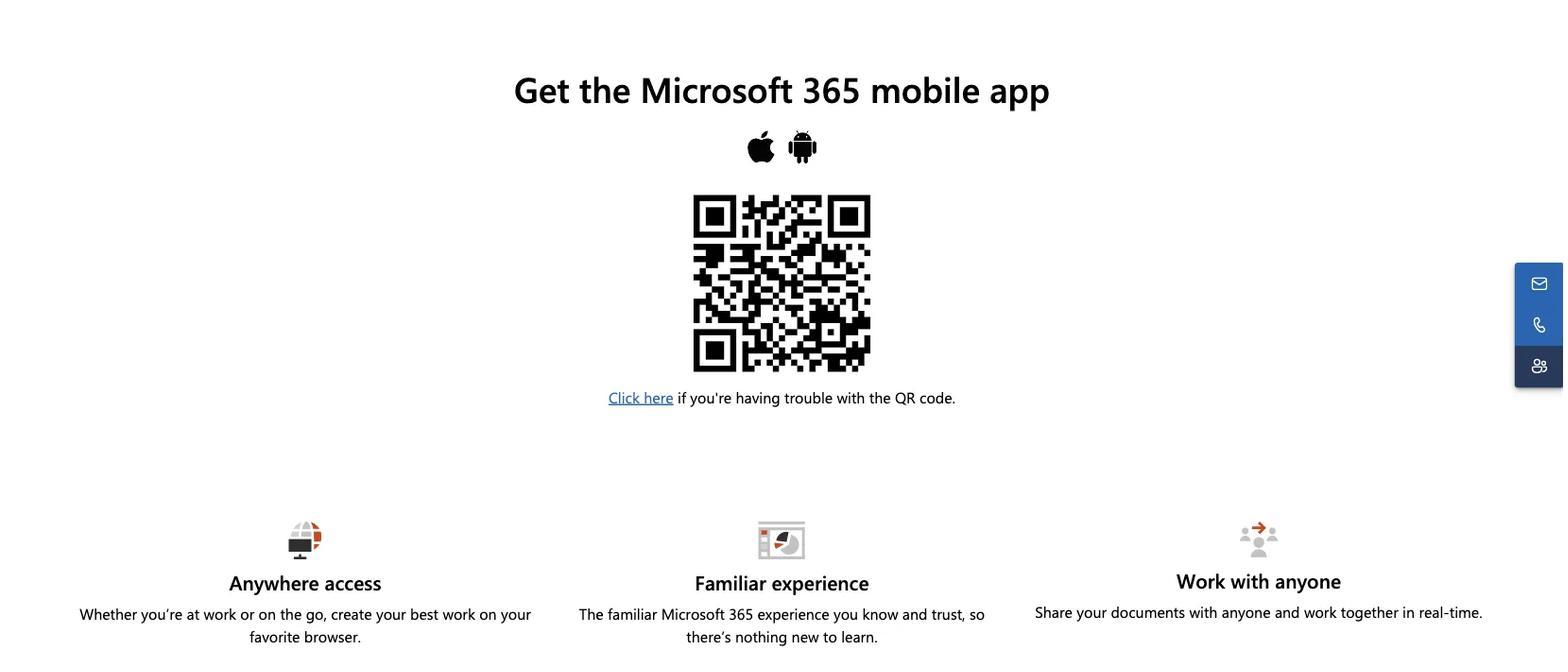 Task type: vqa. For each thing, say whether or not it's contained in the screenshot.
pricing at the top left
no



Task type: describe. For each thing, give the bounding box(es) containing it.
work with anyone share your documents with anyone and work together in real-time.
[[1035, 568, 1483, 622]]

best
[[410, 603, 439, 624]]

qr
[[895, 387, 916, 407]]

click here button
[[609, 387, 674, 407]]

trouble
[[785, 387, 833, 407]]

familiar
[[608, 603, 657, 624]]

familiar experience the familiar microsoft 365 experience you know and trust, so there's nothing new to learn.
[[579, 570, 985, 646]]

1 horizontal spatial 365
[[803, 65, 861, 112]]

1 vertical spatial experience
[[758, 603, 830, 624]]

click here if you're having trouble with the qr code.
[[609, 387, 956, 407]]

learn.
[[842, 626, 878, 646]]

2 on from the left
[[480, 603, 497, 624]]

anywhere access whether you're at work or on the go, create your best work on your favorite browser.
[[80, 570, 531, 646]]

documents
[[1111, 602, 1186, 622]]

if
[[678, 387, 686, 407]]

with for if
[[837, 387, 865, 407]]

the
[[579, 603, 604, 624]]

with for anyone
[[1190, 602, 1218, 622]]

there's
[[687, 626, 731, 646]]

so
[[970, 603, 985, 624]]

having
[[736, 387, 781, 407]]

real-
[[1419, 602, 1450, 622]]

access
[[325, 570, 381, 596]]

work
[[1177, 568, 1226, 594]]

mobile
[[871, 65, 980, 112]]

anywhere
[[229, 570, 319, 596]]

0 horizontal spatial work
[[204, 603, 236, 624]]

365 inside 'familiar experience the familiar microsoft 365 experience you know and trust, so there's nothing new to learn.'
[[729, 603, 754, 624]]

get
[[514, 65, 570, 112]]

familiar
[[695, 570, 766, 596]]

microsoft inside 'familiar experience the familiar microsoft 365 experience you know and trust, so there's nothing new to learn.'
[[661, 603, 725, 624]]

your inside 'work with anyone share your documents with anyone and work together in real-time.'
[[1077, 602, 1107, 622]]

1 horizontal spatial anyone
[[1276, 568, 1342, 594]]

click
[[609, 387, 640, 407]]



Task type: locate. For each thing, give the bounding box(es) containing it.
anyone down work at the bottom
[[1222, 602, 1271, 622]]

1 vertical spatial microsoft
[[661, 603, 725, 624]]

with right work at the bottom
[[1231, 568, 1270, 594]]

on right best
[[480, 603, 497, 624]]

1 horizontal spatial the
[[579, 65, 631, 112]]

2 horizontal spatial the
[[870, 387, 891, 407]]

and
[[1275, 602, 1300, 622], [903, 603, 928, 624]]

whether
[[80, 603, 137, 624]]

1 vertical spatial 365
[[729, 603, 754, 624]]

0 horizontal spatial on
[[259, 603, 276, 624]]

or
[[240, 603, 255, 624]]

1 horizontal spatial and
[[1275, 602, 1300, 622]]

favorite
[[250, 626, 300, 646]]

1 vertical spatial with
[[1231, 568, 1270, 594]]

on right or
[[259, 603, 276, 624]]

and left trust,
[[903, 603, 928, 624]]

at
[[187, 603, 200, 624]]

0 vertical spatial the
[[579, 65, 631, 112]]

and left together
[[1275, 602, 1300, 622]]

1 vertical spatial the
[[870, 387, 891, 407]]

1 horizontal spatial on
[[480, 603, 497, 624]]

new
[[792, 626, 819, 646]]

work left together
[[1304, 602, 1337, 622]]

microsoft up there's
[[661, 603, 725, 624]]

2 vertical spatial the
[[280, 603, 302, 624]]

microsoft
[[641, 65, 793, 112], [661, 603, 725, 624]]

with down work at the bottom
[[1190, 602, 1218, 622]]

app
[[990, 65, 1050, 112]]

0 horizontal spatial anyone
[[1222, 602, 1271, 622]]

365 up android and apple logos
[[803, 65, 861, 112]]

your left best
[[376, 603, 406, 624]]

0 vertical spatial microsoft
[[641, 65, 793, 112]]

with right 'trouble'
[[837, 387, 865, 407]]

0 horizontal spatial and
[[903, 603, 928, 624]]

1 horizontal spatial your
[[501, 603, 531, 624]]

browser.
[[304, 626, 361, 646]]

trust,
[[932, 603, 966, 624]]

your left the the
[[501, 603, 531, 624]]

0 vertical spatial 365
[[803, 65, 861, 112]]

with
[[837, 387, 865, 407], [1231, 568, 1270, 594], [1190, 602, 1218, 622]]

0 horizontal spatial with
[[837, 387, 865, 407]]

2 horizontal spatial your
[[1077, 602, 1107, 622]]

and inside 'familiar experience the familiar microsoft 365 experience you know and trust, so there's nothing new to learn.'
[[903, 603, 928, 624]]

0 horizontal spatial your
[[376, 603, 406, 624]]

1 on from the left
[[259, 603, 276, 624]]

anyone up together
[[1276, 568, 1342, 594]]

1 horizontal spatial with
[[1190, 602, 1218, 622]]

0 vertical spatial anyone
[[1276, 568, 1342, 594]]

0 horizontal spatial the
[[280, 603, 302, 624]]

in
[[1403, 602, 1415, 622]]

365
[[803, 65, 861, 112], [729, 603, 754, 624]]

the left go,
[[280, 603, 302, 624]]

you
[[834, 603, 859, 624]]

anyone
[[1276, 568, 1342, 594], [1222, 602, 1271, 622]]

work
[[1304, 602, 1337, 622], [204, 603, 236, 624], [443, 603, 475, 624]]

get the microsoft 365 mobile app
[[514, 65, 1050, 112]]

0 horizontal spatial 365
[[729, 603, 754, 624]]

experience up you
[[772, 570, 869, 596]]

and inside 'work with anyone share your documents with anyone and work together in real-time.'
[[1275, 602, 1300, 622]]

microsoft up android and apple logos
[[641, 65, 793, 112]]

0 vertical spatial with
[[837, 387, 865, 407]]

android and apple logos image
[[746, 129, 819, 167]]

share
[[1035, 602, 1073, 622]]

365 up nothing
[[729, 603, 754, 624]]

the inside anywhere access whether you're at work or on the go, create your best work on your favorite browser.
[[280, 603, 302, 624]]

work inside 'work with anyone share your documents with anyone and work together in real-time.'
[[1304, 602, 1337, 622]]

the left qr
[[870, 387, 891, 407]]

you're
[[690, 387, 732, 407]]

0 vertical spatial experience
[[772, 570, 869, 596]]

know
[[863, 603, 899, 624]]

experience up new
[[758, 603, 830, 624]]

1 horizontal spatial work
[[443, 603, 475, 624]]

go,
[[306, 603, 327, 624]]

time.
[[1450, 602, 1483, 622]]

to
[[823, 626, 837, 646]]

2 horizontal spatial work
[[1304, 602, 1337, 622]]

create
[[331, 603, 372, 624]]

2 horizontal spatial with
[[1231, 568, 1270, 594]]

2 vertical spatial with
[[1190, 602, 1218, 622]]

the right get
[[579, 65, 631, 112]]

nothing
[[735, 626, 788, 646]]

work right at
[[204, 603, 236, 624]]

together
[[1341, 602, 1399, 622]]

code.
[[920, 387, 956, 407]]

your right the share
[[1077, 602, 1107, 622]]

qr code to download the microsoft 365 mobile app image
[[688, 189, 877, 378]]

work right best
[[443, 603, 475, 624]]

you're
[[141, 603, 183, 624]]

experience
[[772, 570, 869, 596], [758, 603, 830, 624]]

your
[[1077, 602, 1107, 622], [376, 603, 406, 624], [501, 603, 531, 624]]

on
[[259, 603, 276, 624], [480, 603, 497, 624]]

1 vertical spatial anyone
[[1222, 602, 1271, 622]]

the
[[579, 65, 631, 112], [870, 387, 891, 407], [280, 603, 302, 624]]

here
[[644, 387, 674, 407]]



